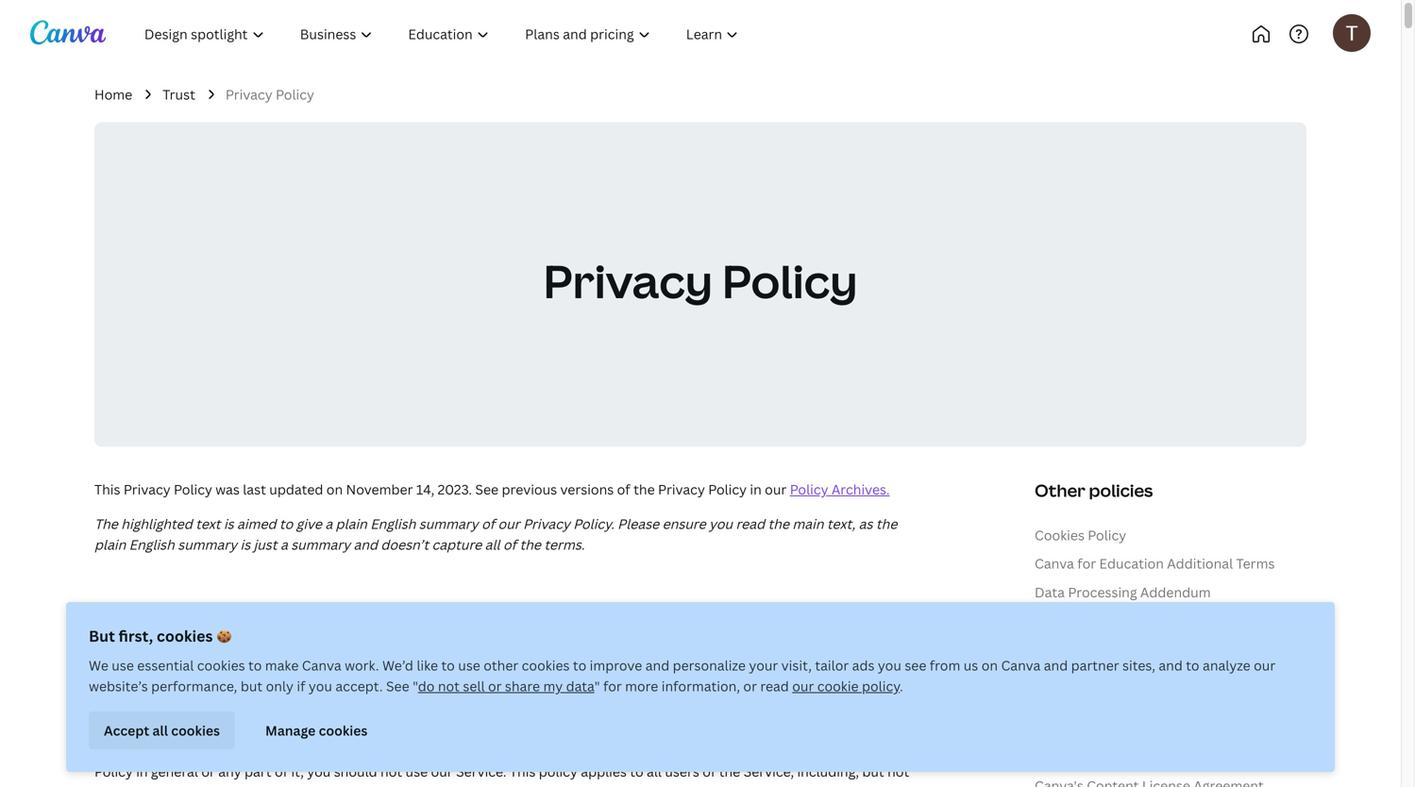 Task type: vqa. For each thing, say whether or not it's contained in the screenshot.
the Elements
no



Task type: locate. For each thing, give the bounding box(es) containing it.
summary down text
[[178, 536, 237, 554]]

your
[[749, 657, 778, 675], [122, 721, 151, 739], [407, 721, 437, 739], [548, 742, 577, 760]]

0 vertical spatial users
[[665, 763, 700, 781]]

information inside welcome to canva, the online and mobile service of canva pty ltd ("canva," "we," or "us"). our privacy policy explains how canva and its affiliates collect, use, disclose, and protect information that applies to our visual communication platform (the "service"), and your choices about the collection and use of your information. capitalized terms that are not defined in this privacy policy have the meaning given to them in our
[[414, 700, 489, 717]]

for down cookies policy
[[1078, 555, 1097, 573]]

cookies down 🍪
[[197, 657, 245, 675]]

users
[[665, 763, 700, 781], [159, 784, 193, 788]]

data
[[1035, 584, 1065, 602]]

agreement
[[1035, 662, 1105, 680]]

the
[[634, 481, 655, 499], [768, 515, 790, 533], [876, 515, 898, 533], [520, 536, 541, 554], [220, 678, 241, 696], [247, 721, 268, 739], [128, 742, 149, 760], [719, 763, 741, 781]]

of right versions
[[617, 481, 631, 499]]

all inside the highlighted text is aimed to give a plain english summary of our privacy policy. please ensure you read the main text, as the plain english summary is just a summary and doesn't capture all of the terms.
[[485, 536, 500, 554]]

our
[[669, 678, 693, 696]]

part
[[245, 763, 272, 781]]

0 horizontal spatial this
[[94, 481, 120, 499]]

explains
[[788, 678, 840, 696]]

sell
[[463, 678, 485, 696]]

1 vertical spatial see
[[386, 678, 410, 696]]

summary up capture
[[419, 515, 479, 533]]

cookies inside button
[[319, 722, 368, 740]]

all inside button
[[153, 722, 168, 740]]

1 vertical spatial for
[[1078, 641, 1097, 659]]

english down the 'highlighted'
[[129, 536, 175, 554]]

for for teams
[[1078, 641, 1097, 659]]

in down defined
[[728, 742, 740, 760]]

the left service,
[[719, 763, 741, 781]]

to down "terms"
[[630, 763, 644, 781]]

and up disclose,
[[287, 678, 311, 696]]

do not sell or share my data " for more information, or read our cookie policy .
[[418, 678, 904, 696]]

trust link
[[163, 84, 195, 105]]

and left doesn't
[[354, 536, 378, 554]]

1 vertical spatial but
[[863, 763, 885, 781]]

applies inside welcome to canva, the online and mobile service of canva pty ltd ("canva," "we," or "us"). our privacy policy explains how canva and its affiliates collect, use, disclose, and protect information that applies to our visual communication platform (the "service"), and your choices about the collection and use of your information. capitalized terms that are not defined in this privacy policy have the meaning given to them in our
[[522, 700, 568, 717]]

1 horizontal spatial english
[[370, 515, 416, 533]]

information down sell
[[414, 700, 489, 717]]

0 vertical spatial this
[[94, 481, 120, 499]]

on
[[327, 481, 343, 499], [982, 657, 998, 675]]

service
[[1228, 641, 1275, 659]]

policy up the make
[[266, 624, 334, 655]]

.
[[900, 678, 904, 696], [423, 742, 426, 760]]

you inside the highlighted text is aimed to give a plain english summary of our privacy policy. please ensure you read the main text, as the plain english summary is just a summary and doesn't capture all of the terms.
[[709, 515, 733, 533]]

all
[[485, 536, 500, 554], [153, 722, 168, 740], [647, 763, 662, 781]]

processing
[[1068, 584, 1138, 602]]

english up doesn't
[[370, 515, 416, 533]]

to up online
[[248, 657, 262, 675]]

1 vertical spatial do
[[468, 742, 485, 760]]

1 horizontal spatial .
[[900, 678, 904, 696]]

applies down ("canva,"
[[522, 700, 568, 717]]

or inside . if you do not want your information processed in accordance with this privacy policy in general or any part of it, you should not use our service. this policy applies to all users of the service, including, but not limited to users of our
[[201, 763, 215, 781]]

ads
[[852, 657, 875, 675]]

this right does
[[219, 624, 261, 655]]

highlighted
[[121, 515, 192, 533]]

accept.
[[336, 678, 383, 696]]

canva up "service"),
[[873, 678, 913, 696]]

of down this privacy policy was last updated on november 14, 2023. see previous versions of the privacy policy in our policy archives.
[[482, 515, 495, 533]]

other
[[484, 657, 519, 675]]

privacy
[[226, 85, 273, 103], [543, 250, 713, 312], [124, 481, 171, 499], [658, 481, 705, 499], [523, 515, 570, 533], [696, 678, 743, 696], [808, 721, 855, 739], [878, 742, 925, 760]]

0 horizontal spatial this
[[219, 624, 261, 655]]

2 horizontal spatial policy
[[862, 678, 900, 696]]

policy down want at the bottom left
[[539, 763, 578, 781]]

0 horizontal spatial a
[[280, 536, 288, 554]]

0 horizontal spatial see
[[386, 678, 410, 696]]

is right text
[[224, 515, 234, 533]]

website's
[[89, 678, 148, 696]]

not right should
[[381, 763, 402, 781]]

cookies policy
[[1035, 526, 1127, 544]]

the left terms.
[[520, 536, 541, 554]]

1 vertical spatial users
[[159, 784, 193, 788]]

1 horizontal spatial applies
[[581, 763, 627, 781]]

this
[[219, 624, 261, 655], [782, 721, 805, 739], [851, 742, 875, 760]]

see
[[905, 657, 927, 675]]

0 horizontal spatial policy
[[266, 624, 334, 655]]

1 horizontal spatial policy
[[539, 763, 578, 781]]

0 vertical spatial this
[[219, 624, 261, 655]]

terms
[[1237, 555, 1275, 573]]

processed
[[658, 742, 725, 760]]

additional
[[1168, 555, 1234, 573]]

cookies up should
[[319, 722, 368, 740]]

1 vertical spatial english
[[129, 536, 175, 554]]

text
[[196, 515, 221, 533]]

canva right us
[[1002, 657, 1041, 675]]

1 vertical spatial applies
[[581, 763, 627, 781]]

privacy policy
[[226, 85, 314, 103], [543, 250, 858, 312]]

1 " from the left
[[413, 678, 418, 696]]

1 horizontal spatial "
[[595, 678, 600, 696]]

your down its
[[122, 721, 151, 739]]

welcome
[[94, 678, 153, 696]]

. inside . if you do not want your information processed in accordance with this privacy policy in general or any part of it, you should not use our service. this policy applies to all users of the service, including, but not limited to users of our
[[423, 742, 426, 760]]

0 horizontal spatial all
[[153, 722, 168, 740]]

see down we'd
[[386, 678, 410, 696]]

our down manage cookies at the left of page
[[315, 742, 337, 760]]

addendum
[[1141, 584, 1211, 602]]

we use essential cookies to make canva work. we'd like to use other cookies to improve and personalize your visit, tailor ads you see from us on canva and partner sites, and to analyze our website's performance, but only if you accept. see "
[[89, 657, 1276, 696]]

information
[[414, 700, 489, 717], [580, 742, 655, 760]]

0 horizontal spatial do
[[418, 678, 435, 696]]

summary down give
[[291, 536, 350, 554]]

0 horizontal spatial .
[[423, 742, 426, 760]]

plain right give
[[336, 515, 367, 533]]

affiliates
[[140, 700, 195, 717]]

the left main
[[768, 515, 790, 533]]

of left it,
[[275, 763, 288, 781]]

in up the limited
[[136, 763, 148, 781]]

0 horizontal spatial is
[[224, 515, 234, 533]]

canva up agreement
[[1035, 641, 1075, 659]]

canva up data
[[1035, 555, 1075, 573]]

on inside the we use essential cookies to make canva work. we'd like to use other cookies to improve and personalize your visit, tailor ads you see from us on canva and partner sites, and to analyze our website's performance, but only if you accept. see "
[[982, 657, 998, 675]]

all down affiliates
[[153, 722, 168, 740]]

"
[[413, 678, 418, 696], [595, 678, 600, 696]]

all down processed in the bottom of the page
[[647, 763, 662, 781]]

do not sell or share my data link
[[418, 678, 595, 696]]

protect
[[363, 700, 411, 717]]

and up 'have'
[[94, 721, 119, 739]]

1 horizontal spatial is
[[240, 536, 250, 554]]

0 vertical spatial plain
[[336, 515, 367, 533]]

2023.
[[438, 481, 472, 499]]

0 vertical spatial information
[[414, 700, 489, 717]]

use down protect
[[365, 721, 388, 739]]

for for education
[[1078, 555, 1097, 573]]

" inside the we use essential cookies to make canva work. we'd like to use other cookies to improve and personalize your visit, tailor ads you see from us on canva and partner sites, and to analyze our website's performance, but only if you accept. see "
[[413, 678, 418, 696]]

0 vertical spatial see
[[475, 481, 499, 499]]

1 horizontal spatial do
[[468, 742, 485, 760]]

a right give
[[325, 515, 333, 533]]

not down communication
[[690, 721, 712, 739]]

0 horizontal spatial on
[[327, 481, 343, 499]]

other policies
[[1035, 479, 1153, 502]]

information down "terms"
[[580, 742, 655, 760]]

policy up "service"),
[[862, 678, 900, 696]]

the up please
[[634, 481, 655, 499]]

it,
[[291, 763, 304, 781]]

1 horizontal spatial on
[[982, 657, 998, 675]]

the up collect,
[[220, 678, 241, 696]]

1 vertical spatial this
[[782, 721, 805, 739]]

of down processed in the bottom of the page
[[703, 763, 716, 781]]

"service"),
[[844, 700, 910, 717]]

and left its
[[94, 700, 119, 717]]

read left main
[[736, 515, 765, 533]]

14,
[[416, 481, 435, 499]]

to down data on the left bottom of page
[[571, 700, 585, 717]]

0 vertical spatial english
[[370, 515, 416, 533]]

analyze
[[1203, 657, 1251, 675]]

this right "with"
[[851, 742, 875, 760]]

that
[[493, 700, 519, 717], [636, 721, 663, 739]]

of down protect
[[391, 721, 404, 739]]

about
[[206, 721, 244, 739]]

not left sell
[[438, 678, 460, 696]]

🍪
[[216, 626, 232, 646]]

accept all cookies button
[[89, 712, 235, 750]]

1 horizontal spatial summary
[[291, 536, 350, 554]]

to up part
[[247, 742, 261, 760]]

0 vertical spatial is
[[224, 515, 234, 533]]

in left the policy archives. link
[[750, 481, 762, 499]]

0 vertical spatial do
[[418, 678, 435, 696]]

0 horizontal spatial summary
[[178, 536, 237, 554]]

0 horizontal spatial that
[[493, 700, 519, 717]]

this down want at the bottom left
[[510, 763, 536, 781]]

only
[[266, 678, 294, 696]]

do down 'like' on the left bottom of the page
[[418, 678, 435, 696]]

1 horizontal spatial information
[[580, 742, 655, 760]]

do down information.
[[468, 742, 485, 760]]

on right us
[[982, 657, 998, 675]]

canva for teams subscription service agreement link
[[1035, 641, 1275, 680]]

1 horizontal spatial all
[[485, 536, 500, 554]]

cookies
[[157, 626, 213, 646], [197, 657, 245, 675], [522, 657, 570, 675], [171, 722, 220, 740], [319, 722, 368, 740]]

a right just
[[280, 536, 288, 554]]

0 vertical spatial for
[[1078, 555, 1097, 573]]

1 vertical spatial on
[[982, 657, 998, 675]]

canva
[[1035, 555, 1075, 573], [1035, 641, 1075, 659], [302, 657, 342, 675], [1002, 657, 1041, 675], [427, 678, 466, 696], [873, 678, 913, 696]]

2 horizontal spatial all
[[647, 763, 662, 781]]

policy inside . if you do not want your information processed in accordance with this privacy policy in general or any part of it, you should not use our service. this policy applies to all users of the service, including, but not limited to users of our
[[539, 763, 578, 781]]

0 vertical spatial read
[[736, 515, 765, 533]]

0 horizontal spatial but
[[241, 678, 263, 696]]

1 horizontal spatial this
[[510, 763, 536, 781]]

1 vertical spatial plain
[[94, 536, 126, 554]]

our down visit,
[[793, 678, 814, 696]]

use right should
[[406, 763, 428, 781]]

users down the general
[[159, 784, 193, 788]]

1 vertical spatial .
[[423, 742, 426, 760]]

the down use,
[[247, 721, 268, 739]]

or
[[488, 678, 502, 696], [744, 678, 757, 696], [614, 678, 628, 696], [201, 763, 215, 781]]

how
[[843, 678, 870, 696]]

updated
[[269, 481, 323, 499]]

1 vertical spatial policy
[[862, 678, 900, 696]]

0 horizontal spatial applies
[[522, 700, 568, 717]]

data processing addendum
[[1035, 584, 1211, 602]]

main
[[793, 515, 824, 533]]

on right the updated
[[327, 481, 343, 499]]

1 horizontal spatial see
[[475, 481, 499, 499]]

1 vertical spatial a
[[280, 536, 288, 554]]

2 vertical spatial policy
[[539, 763, 578, 781]]

0 horizontal spatial privacy policy
[[226, 85, 314, 103]]

plain down the
[[94, 536, 126, 554]]

the highlighted text is aimed to give a plain english summary of our privacy policy. please ensure you read the main text, as the plain english summary is just a summary and doesn't capture all of the terms.
[[94, 515, 898, 554]]

canva up mobile
[[302, 657, 342, 675]]

1 vertical spatial information
[[580, 742, 655, 760]]

. left if
[[423, 742, 426, 760]]

cookies up the meaning
[[171, 722, 220, 740]]

applies down "terms"
[[581, 763, 627, 781]]

for inside canva for teams subscription service agreement
[[1078, 641, 1097, 659]]

this inside . if you do not want your information processed in accordance with this privacy policy in general or any part of it, you should not use our service. this policy applies to all users of the service, including, but not limited to users of our
[[851, 742, 875, 760]]

your down capitalized
[[548, 742, 577, 760]]

1 horizontal spatial privacy policy
[[543, 250, 858, 312]]

all right capture
[[485, 536, 500, 554]]

summary
[[419, 515, 479, 533], [178, 536, 237, 554], [291, 536, 350, 554]]

0 horizontal spatial information
[[414, 700, 489, 717]]

1 vertical spatial that
[[636, 721, 663, 739]]

1 horizontal spatial but
[[863, 763, 885, 781]]

. up "service"),
[[900, 678, 904, 696]]

1 vertical spatial all
[[153, 722, 168, 740]]

(the
[[815, 700, 841, 717]]

or down improve
[[614, 678, 628, 696]]

0 vertical spatial a
[[325, 515, 333, 533]]

" down 'like' on the left bottom of the page
[[413, 678, 418, 696]]

0 vertical spatial .
[[900, 678, 904, 696]]

to inside the highlighted text is aimed to give a plain english summary of our privacy policy. please ensure you read the main text, as the plain english summary is just a summary and doesn't capture all of the terms.
[[279, 515, 293, 533]]

1 vertical spatial this
[[510, 763, 536, 781]]

information,
[[662, 678, 740, 696]]

privacy inside the highlighted text is aimed to give a plain english summary of our privacy policy. please ensure you read the main text, as the plain english summary is just a summary and doesn't capture all of the terms.
[[523, 515, 570, 533]]

of down the general
[[196, 784, 210, 788]]

this up the
[[94, 481, 120, 499]]

2 vertical spatial this
[[851, 742, 875, 760]]

for up agreement
[[1078, 641, 1097, 659]]

but
[[241, 678, 263, 696], [863, 763, 885, 781]]

a
[[325, 515, 333, 533], [280, 536, 288, 554]]

and inside the highlighted text is aimed to give a plain english summary of our privacy policy. please ensure you read the main text, as the plain english summary is just a summary and doesn't capture all of the terms.
[[354, 536, 378, 554]]

1 horizontal spatial that
[[636, 721, 663, 739]]

of right capture
[[503, 536, 517, 554]]

" down improve
[[595, 678, 600, 696]]

see
[[475, 481, 499, 499], [386, 678, 410, 696]]

1 horizontal spatial this
[[782, 721, 805, 739]]

our right analyze in the right of the page
[[1254, 657, 1276, 675]]

terms
[[596, 721, 633, 739]]

is left just
[[240, 536, 250, 554]]

0 vertical spatial but
[[241, 678, 263, 696]]

0 vertical spatial all
[[485, 536, 500, 554]]

but inside the we use essential cookies to make canva work. we'd like to use other cookies to improve and personalize your visit, tailor ads you see from us on canva and partner sites, and to analyze our website's performance, but only if you accept. see "
[[241, 678, 263, 696]]

0 horizontal spatial "
[[413, 678, 418, 696]]

0 horizontal spatial users
[[159, 784, 193, 788]]

2 vertical spatial all
[[647, 763, 662, 781]]

0 vertical spatial applies
[[522, 700, 568, 717]]

1 horizontal spatial a
[[325, 515, 333, 533]]

english
[[370, 515, 416, 533], [129, 536, 175, 554]]

data processing addendum link
[[1035, 584, 1211, 602]]

2 horizontal spatial this
[[851, 742, 875, 760]]

that left are on the left of the page
[[636, 721, 663, 739]]



Task type: describe. For each thing, give the bounding box(es) containing it.
use up sell
[[458, 657, 481, 675]]

first,
[[119, 626, 153, 646]]

and up should
[[338, 721, 362, 739]]

"we,"
[[580, 678, 611, 696]]

communication
[[653, 700, 753, 717]]

collection
[[271, 721, 335, 739]]

teams
[[1100, 641, 1140, 659]]

1 vertical spatial read
[[761, 678, 789, 696]]

service
[[361, 678, 407, 696]]

online
[[244, 678, 284, 696]]

are
[[666, 721, 686, 739]]

the right as
[[876, 515, 898, 533]]

ltd
[[494, 678, 515, 696]]

to up affiliates
[[156, 678, 170, 696]]

to right 'like' on the left bottom of the page
[[442, 657, 455, 675]]

what
[[94, 624, 155, 655]]

tailor
[[815, 657, 849, 675]]

0 horizontal spatial plain
[[94, 536, 126, 554]]

want
[[513, 742, 544, 760]]

the
[[94, 515, 118, 533]]

top level navigation element
[[128, 15, 819, 53]]

0 vertical spatial on
[[327, 481, 343, 499]]

1 horizontal spatial users
[[665, 763, 700, 781]]

privacy inside . if you do not want your information processed in accordance with this privacy policy in general or any part of it, you should not use our service. this policy applies to all users of the service, including, but not limited to users of our
[[878, 742, 925, 760]]

0 vertical spatial that
[[493, 700, 519, 717]]

from
[[930, 657, 961, 675]]

or up platform on the bottom right
[[744, 678, 757, 696]]

my
[[543, 678, 563, 696]]

service,
[[744, 763, 794, 781]]

. if you do not want your information processed in accordance with this privacy policy in general or any part of it, you should not use our service. this policy applies to all users of the service, including, but not limited to users of our
[[94, 742, 925, 788]]

this inside . if you do not want your information processed in accordance with this privacy policy in general or any part of it, you should not use our service. this policy applies to all users of the service, including, but not limited to users of our
[[510, 763, 536, 781]]

versions
[[560, 481, 614, 499]]

performance,
[[151, 678, 237, 696]]

all inside . if you do not want your information processed in accordance with this privacy policy in general or any part of it, you should not use our service. this policy applies to all users of the service, including, but not limited to users of our
[[647, 763, 662, 781]]

capture
[[432, 536, 482, 554]]

our down if
[[431, 763, 453, 781]]

as
[[859, 515, 873, 533]]

just
[[254, 536, 277, 554]]

we'd
[[382, 657, 414, 675]]

or inside welcome to canva, the online and mobile service of canva pty ltd ("canva," "we," or "us"). our privacy policy explains how canva and its affiliates collect, use, disclose, and protect information that applies to our visual communication platform (the "service"), and your choices about the collection and use of your information. capitalized terms that are not defined in this privacy policy have the meaning given to them in our
[[614, 678, 628, 696]]

and down mobile
[[336, 700, 360, 717]]

cookie
[[818, 678, 859, 696]]

our down "we," at left
[[588, 700, 610, 717]]

canva for education additional terms
[[1035, 555, 1275, 573]]

cookies policy link
[[1035, 526, 1127, 544]]

cookies up ("canva,"
[[522, 657, 570, 675]]

this privacy policy was last updated on november 14, 2023. see previous versions of the privacy policy in our policy archives.
[[94, 481, 890, 499]]

in up accordance
[[767, 721, 778, 739]]

your up if
[[407, 721, 437, 739]]

1 vertical spatial is
[[240, 536, 250, 554]]

our inside the highlighted text is aimed to give a plain english summary of our privacy policy. please ensure you read the main text, as the plain english summary is just a summary and doesn't capture all of the terms.
[[498, 515, 520, 533]]

0 vertical spatial privacy policy
[[226, 85, 314, 103]]

partner
[[1072, 657, 1120, 675]]

canva inside canva for teams subscription service agreement
[[1035, 641, 1075, 659]]

platform
[[756, 700, 812, 717]]

we
[[89, 657, 108, 675]]

cookies inside button
[[171, 722, 220, 740]]

limited
[[94, 784, 139, 788]]

canva down 'like' on the left bottom of the page
[[427, 678, 466, 696]]

choices
[[154, 721, 203, 739]]

was
[[216, 481, 240, 499]]

please
[[618, 515, 659, 533]]

given
[[210, 742, 244, 760]]

home
[[94, 85, 132, 103]]

not down "service"),
[[888, 763, 910, 781]]

and up do not sell or share my data " for more information, or read our cookie policy .
[[646, 657, 670, 675]]

to left analyze in the right of the page
[[1186, 657, 1200, 675]]

policy.
[[574, 515, 615, 533]]

2 horizontal spatial summary
[[419, 515, 479, 533]]

accept
[[104, 722, 149, 740]]

defined
[[715, 721, 763, 739]]

collect,
[[198, 700, 245, 717]]

1 vertical spatial privacy policy
[[543, 250, 858, 312]]

use,
[[249, 700, 274, 717]]

what does this policy cover
[[94, 624, 404, 655]]

2 vertical spatial for
[[603, 678, 622, 696]]

accept all cookies
[[104, 722, 220, 740]]

to up data on the left bottom of page
[[573, 657, 587, 675]]

cookies up essential
[[157, 626, 213, 646]]

do inside . if you do not want your information processed in accordance with this privacy policy in general or any part of it, you should not use our service. this policy applies to all users of the service, including, but not limited to users of our
[[468, 742, 485, 760]]

information inside . if you do not want your information processed in accordance with this privacy policy in general or any part of it, you should not use our service. this policy applies to all users of the service, including, but not limited to users of our
[[580, 742, 655, 760]]

this inside welcome to canva, the online and mobile service of canva pty ltd ("canva," "we," or "us"). our privacy policy explains how canva and its affiliates collect, use, disclose, and protect information that applies to our visual communication platform (the "service"), and your choices about the collection and use of your information. capitalized terms that are not defined in this privacy policy have the meaning given to them in our
[[782, 721, 805, 739]]

applies inside . if you do not want your information processed in accordance with this privacy policy in general or any part of it, you should not use our service. this policy applies to all users of the service, including, but not limited to users of our
[[581, 763, 627, 781]]

or right sell
[[488, 678, 502, 696]]

policy inside . if you do not want your information processed in accordance with this privacy policy in general or any part of it, you should not use our service. this policy applies to all users of the service, including, but not limited to users of our
[[94, 763, 133, 781]]

0 horizontal spatial english
[[129, 536, 175, 554]]

text,
[[827, 515, 856, 533]]

the down accept
[[128, 742, 149, 760]]

any
[[218, 763, 241, 781]]

see inside the we use essential cookies to make canva work. we'd like to use other cookies to improve and personalize your visit, tailor ads you see from us on canva and partner sites, and to analyze our website's performance, but only if you accept. see "
[[386, 678, 410, 696]]

disclose,
[[277, 700, 333, 717]]

in down collection
[[301, 742, 312, 760]]

use up website's
[[112, 657, 134, 675]]

cookies
[[1035, 526, 1085, 544]]

trust
[[163, 85, 195, 103]]

with
[[821, 742, 848, 760]]

("canva,"
[[518, 678, 576, 696]]

more
[[625, 678, 659, 696]]

the inside . if you do not want your information processed in accordance with this privacy policy in general or any part of it, you should not use our service. this policy applies to all users of the service, including, but not limited to users of our
[[719, 763, 741, 781]]

home link
[[94, 84, 132, 105]]

and left partner
[[1044, 657, 1068, 675]]

should
[[334, 763, 377, 781]]

other
[[1035, 479, 1086, 502]]

0 vertical spatial policy
[[266, 624, 334, 655]]

information.
[[440, 721, 518, 739]]

use inside welcome to canva, the online and mobile service of canva pty ltd ("canva," "we," or "us"). our privacy policy explains how canva and its affiliates collect, use, disclose, and protect information that applies to our visual communication platform (the "service"), and your choices about the collection and use of your information. capitalized terms that are not defined in this privacy policy have the meaning given to them in our
[[365, 721, 388, 739]]

data
[[566, 678, 595, 696]]

personalize
[[673, 657, 746, 675]]

does
[[159, 624, 214, 655]]

its
[[122, 700, 137, 717]]

accordance
[[743, 742, 818, 760]]

read inside the highlighted text is aimed to give a plain english summary of our privacy policy. please ensure you read the main text, as the plain english summary is just a summary and doesn't capture all of the terms.
[[736, 515, 765, 533]]

our down any
[[213, 784, 235, 788]]

november
[[346, 481, 413, 499]]

policy archives. link
[[790, 481, 890, 499]]

but
[[89, 626, 115, 646]]

use inside . if you do not want your information processed in accordance with this privacy policy in general or any part of it, you should not use our service. this policy applies to all users of the service, including, but not limited to users of our
[[406, 763, 428, 781]]

of down 'like' on the left bottom of the page
[[410, 678, 424, 696]]

and right the sites, in the right of the page
[[1159, 657, 1183, 675]]

manage cookies
[[265, 722, 368, 740]]

including,
[[798, 763, 859, 781]]

canva for teams subscription service agreement
[[1035, 641, 1275, 680]]

1 horizontal spatial plain
[[336, 515, 367, 533]]

your inside the we use essential cookies to make canva work. we'd like to use other cookies to improve and personalize your visit, tailor ads you see from us on canva and partner sites, and to analyze our website's performance, but only if you accept. see "
[[749, 657, 778, 675]]

improve
[[590, 657, 642, 675]]

welcome to canva, the online and mobile service of canva pty ltd ("canva," "we," or "us"). our privacy policy explains how canva and its affiliates collect, use, disclose, and protect information that applies to our visual communication platform (the "service"), and your choices about the collection and use of your information. capitalized terms that are not defined in this privacy policy have the meaning given to them in our
[[94, 678, 913, 760]]

essential
[[137, 657, 194, 675]]

make
[[265, 657, 299, 675]]

your inside . if you do not want your information processed in accordance with this privacy policy in general or any part of it, you should not use our service. this policy applies to all users of the service, including, but not limited to users of our
[[548, 742, 577, 760]]

subscription
[[1143, 641, 1225, 659]]

not up service.
[[488, 742, 510, 760]]

2 " from the left
[[595, 678, 600, 696]]

sites,
[[1123, 657, 1156, 675]]

our inside the we use essential cookies to make canva work. we'd like to use other cookies to improve and personalize your visit, tailor ads you see from us on canva and partner sites, and to analyze our website's performance, but only if you accept. see "
[[1254, 657, 1276, 675]]

but inside . if you do not want your information processed in accordance with this privacy policy in general or any part of it, you should not use our service. this policy applies to all users of the service, including, but not limited to users of our
[[863, 763, 885, 781]]

to down the general
[[142, 784, 156, 788]]

manage
[[265, 722, 316, 740]]

visit,
[[782, 657, 812, 675]]

previous
[[502, 481, 557, 499]]

capitalized
[[522, 721, 593, 739]]

canva,
[[173, 678, 217, 696]]

not inside welcome to canva, the online and mobile service of canva pty ltd ("canva," "we," or "us"). our privacy policy explains how canva and its affiliates collect, use, disclose, and protect information that applies to our visual communication platform (the "service"), and your choices about the collection and use of your information. capitalized terms that are not defined in this privacy policy have the meaning given to them in our
[[690, 721, 712, 739]]

"us").
[[631, 678, 665, 696]]

our left the policy archives. link
[[765, 481, 787, 499]]

work.
[[345, 657, 379, 675]]

have
[[94, 742, 125, 760]]

our cookie policy link
[[793, 678, 900, 696]]



